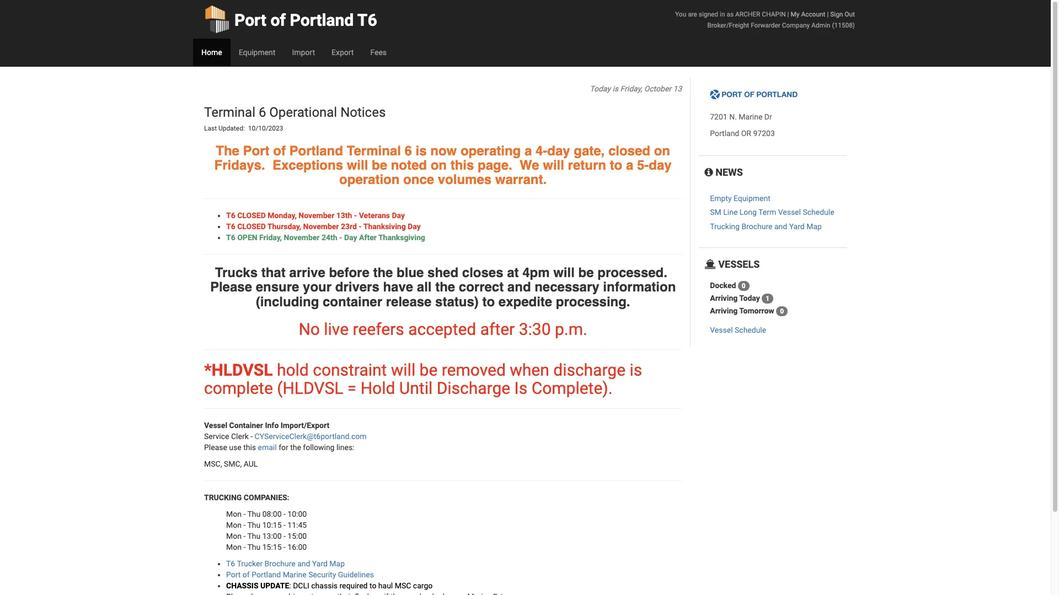 Task type: describe. For each thing, give the bounding box(es) containing it.
operating
[[461, 143, 521, 159]]

t6 left open
[[226, 233, 235, 242]]

be inside trucks that arrive before the blue shed closes at 4pm will be processed. please ensure your drivers have all the correct and necessary information (including container release status) to expedite processing.
[[578, 265, 594, 281]]

2 horizontal spatial day
[[408, 222, 421, 231]]

=
[[347, 379, 357, 398]]

1 horizontal spatial a
[[626, 158, 633, 173]]

trucking
[[204, 494, 242, 503]]

my
[[791, 10, 800, 18]]

info
[[265, 421, 279, 430]]

1 | from the left
[[788, 10, 789, 18]]

1 horizontal spatial the
[[373, 265, 393, 281]]

email
[[258, 443, 277, 452]]

will inside hold constraint will be removed when discharge is complete (hldvsl = hold until discharge is complete).
[[391, 361, 416, 380]]

- left 13:00
[[244, 532, 246, 541]]

4 mon from the top
[[226, 543, 242, 552]]

0 vertical spatial 0
[[742, 282, 746, 290]]

term
[[759, 208, 776, 217]]

security
[[308, 571, 336, 580]]

no
[[299, 320, 320, 339]]

24th
[[322, 233, 337, 242]]

october
[[644, 84, 671, 93]]

1 horizontal spatial on
[[654, 143, 670, 159]]

terminal inside the port of portland terminal 6 is now operating a 4-day gate, closed on fridays .  exceptions will be noted on this page.  we will return to a 5-day operation once volumes warrant.
[[347, 143, 401, 159]]

return
[[568, 158, 606, 173]]

10:00
[[288, 510, 307, 519]]

companies:
[[244, 494, 289, 503]]

- inside "vessel container info import/export service clerk - cyserviceclerk@t6portland.com please use this email for the following lines:"
[[251, 432, 253, 441]]

operational
[[269, 105, 337, 120]]

live
[[324, 320, 349, 339]]

2 vertical spatial day
[[344, 233, 357, 242]]

drivers
[[335, 280, 379, 295]]

my account link
[[791, 10, 826, 18]]

2 thu from the top
[[247, 521, 261, 530]]

closes
[[462, 265, 503, 281]]

no live reefers accepted after 3:30 p.m.
[[299, 320, 587, 339]]

chapin
[[762, 10, 786, 18]]

t6 up trucks
[[226, 222, 235, 231]]

0 horizontal spatial schedule
[[735, 326, 766, 335]]

- left 10:15
[[244, 521, 246, 530]]

lines:
[[336, 443, 354, 452]]

6 inside terminal 6 operational notices last updated:  10/10/2023
[[259, 105, 266, 120]]

- up trucker
[[244, 543, 246, 552]]

reefers
[[353, 320, 404, 339]]

vessel schedule
[[710, 326, 766, 335]]

haul
[[378, 582, 393, 591]]

thanksiving
[[363, 222, 406, 231]]

hold
[[277, 361, 309, 380]]

6 inside the port of portland terminal 6 is now operating a 4-day gate, closed on fridays .  exceptions will be noted on this page.  we will return to a 5-day operation once volumes warrant.
[[405, 143, 412, 159]]

will right exceptions
[[347, 158, 368, 173]]

gate,
[[574, 143, 605, 159]]

portland inside the port of portland terminal 6 is now operating a 4-day gate, closed on fridays .  exceptions will be noted on this page.  we will return to a 5-day operation once volumes warrant.
[[289, 143, 343, 159]]

cyserviceclerk@t6portland.com link
[[255, 432, 367, 441]]

08:00
[[262, 510, 282, 519]]

your
[[303, 280, 332, 295]]

11:45
[[288, 521, 307, 530]]

fees
[[370, 48, 387, 57]]

map inside empty equipment sm line long term vessel schedule trucking brochure and yard map
[[807, 222, 822, 231]]

are
[[688, 10, 697, 18]]

yard inside "t6 trucker brochure and yard map port of portland marine security guidelines chassis update : dcli chassis required to haul msc cargo"
[[312, 560, 328, 569]]

equipment inside dropdown button
[[239, 48, 276, 57]]

today is friday, october 13
[[590, 84, 682, 93]]

trucks
[[215, 265, 258, 281]]

and inside empty equipment sm line long term vessel schedule trucking brochure and yard map
[[775, 222, 787, 231]]

- left 16:00
[[284, 543, 286, 552]]

following
[[303, 443, 335, 452]]

terminal 6 operational notices last updated:  10/10/2023
[[204, 105, 389, 133]]

13
[[673, 84, 682, 93]]

notices
[[340, 105, 386, 120]]

10/10/2023
[[248, 125, 283, 133]]

portland or 97203
[[710, 129, 775, 138]]

hold
[[361, 379, 395, 398]]

last
[[204, 125, 217, 133]]

necessary
[[535, 280, 599, 295]]

warrant.
[[495, 172, 547, 188]]

cargo
[[413, 582, 433, 591]]

update
[[260, 582, 289, 591]]

23rd
[[341, 222, 357, 231]]

vessel for vessel schedule
[[710, 326, 733, 335]]

as
[[727, 10, 734, 18]]

port of portland t6 image
[[710, 90, 798, 101]]

terminal inside terminal 6 operational notices last updated:  10/10/2023
[[204, 105, 255, 120]]

trucking companies:
[[204, 494, 289, 503]]

0 horizontal spatial day
[[547, 143, 570, 159]]

p.m.
[[555, 320, 587, 339]]

7201 n. marine dr
[[710, 113, 772, 122]]

schedule inside empty equipment sm line long term vessel schedule trucking brochure and yard map
[[803, 208, 834, 217]]

brochure inside "t6 trucker brochure and yard map port of portland marine security guidelines chassis update : dcli chassis required to haul msc cargo"
[[265, 560, 296, 569]]

friday, inside the t6 closed monday, november 13th - veterans day t6 closed thursday, november 23rd - thanksiving day t6 open friday, november 24th - day after thanksgiving
[[259, 233, 282, 242]]

you are signed in as archer chapin | my account | sign out broker/freight forwarder company admin (11508)
[[675, 10, 855, 29]]

to inside "t6 trucker brochure and yard map port of portland marine security guidelines chassis update : dcli chassis required to haul msc cargo"
[[370, 582, 376, 591]]

0 horizontal spatial a
[[525, 143, 532, 159]]

:
[[289, 582, 291, 591]]

hold constraint will be removed when discharge is complete (hldvsl = hold until discharge is complete).
[[204, 361, 642, 398]]

processing.
[[556, 294, 630, 310]]

is inside the port of portland terminal 6 is now operating a 4-day gate, closed on fridays .  exceptions will be noted on this page.  we will return to a 5-day operation once volumes warrant.
[[416, 143, 427, 159]]

volumes
[[438, 172, 492, 188]]

1 closed from the top
[[237, 211, 266, 220]]

shed
[[428, 265, 459, 281]]

status)
[[435, 294, 479, 310]]

thanksgiving
[[378, 233, 425, 242]]

port inside the port of portland terminal 6 is now operating a 4-day gate, closed on fridays .  exceptions will be noted on this page.  we will return to a 5-day operation once volumes warrant.
[[243, 143, 270, 159]]

1 vertical spatial 0
[[780, 308, 784, 316]]

2 horizontal spatial the
[[435, 280, 455, 295]]

1 horizontal spatial day
[[392, 211, 405, 220]]

vessel inside empty equipment sm line long term vessel schedule trucking brochure and yard map
[[778, 208, 801, 217]]

msc, smc, aul
[[204, 460, 258, 469]]

long
[[740, 208, 757, 217]]

closed
[[608, 143, 650, 159]]

t6 inside "t6 trucker brochure and yard map port of portland marine security guidelines chassis update : dcli chassis required to haul msc cargo"
[[226, 560, 235, 569]]

- left the 15:00
[[284, 532, 286, 541]]

1 arriving from the top
[[710, 294, 738, 303]]

today inside docked 0 arriving today 1 arriving tomorrow 0
[[739, 294, 760, 303]]

trucks that arrive before the blue shed closes at 4pm will be processed. please ensure your drivers have all the correct and necessary information (including container release status) to expedite processing.
[[210, 265, 676, 310]]

97203
[[753, 129, 775, 138]]

noted
[[391, 158, 427, 173]]

sm
[[710, 208, 721, 217]]

1 horizontal spatial marine
[[739, 113, 763, 122]]

this inside "vessel container info import/export service clerk - cyserviceclerk@t6portland.com please use this email for the following lines:"
[[243, 443, 256, 452]]

out
[[845, 10, 855, 18]]

will inside trucks that arrive before the blue shed closes at 4pm will be processed. please ensure your drivers have all the correct and necessary information (including container release status) to expedite processing.
[[553, 265, 575, 281]]

removed
[[442, 361, 506, 380]]

sm line long term vessel schedule link
[[710, 208, 834, 217]]

dcli
[[293, 582, 309, 591]]



Task type: vqa. For each thing, say whether or not it's contained in the screenshot.
'Port' inside T6 Trucker Brochure and Yard Map Port of Portland Marine Security Guidelines CHASSIS UPDATE : DCLI chassis required to haul MSC cargo
yes



Task type: locate. For each thing, give the bounding box(es) containing it.
equipment inside empty equipment sm line long term vessel schedule trucking brochure and yard map
[[734, 194, 771, 203]]

1 horizontal spatial terminal
[[347, 143, 401, 159]]

13th
[[336, 211, 352, 220]]

7201
[[710, 113, 727, 122]]

equipment
[[239, 48, 276, 57], [734, 194, 771, 203]]

0 horizontal spatial 6
[[259, 105, 266, 120]]

1 vertical spatial day
[[408, 222, 421, 231]]

0 horizontal spatial is
[[416, 143, 427, 159]]

vessel for vessel container info import/export service clerk - cyserviceclerk@t6portland.com please use this email for the following lines:
[[204, 421, 227, 430]]

arriving up vessel schedule
[[710, 307, 738, 315]]

vessel container info import/export service clerk - cyserviceclerk@t6portland.com please use this email for the following lines:
[[204, 421, 367, 452]]

1 vertical spatial of
[[273, 143, 286, 159]]

2 | from the left
[[827, 10, 829, 18]]

all
[[417, 280, 432, 295]]

trucking
[[710, 222, 740, 231]]

1 horizontal spatial day
[[649, 158, 672, 173]]

0 vertical spatial please
[[210, 280, 252, 295]]

the inside "vessel container info import/export service clerk - cyserviceclerk@t6portland.com please use this email for the following lines:"
[[290, 443, 301, 452]]

2 vertical spatial november
[[284, 233, 320, 242]]

sign
[[830, 10, 843, 18]]

brochure inside empty equipment sm line long term vessel schedule trucking brochure and yard map
[[742, 222, 773, 231]]

2 vertical spatial of
[[243, 571, 250, 580]]

day up thanksgiving
[[408, 222, 421, 231]]

portland down the 7201
[[710, 129, 739, 138]]

map down sm line long term vessel schedule link
[[807, 222, 822, 231]]

of down trucker
[[243, 571, 250, 580]]

once
[[403, 172, 434, 188]]

equipment right home popup button
[[239, 48, 276, 57]]

thu left 10:15
[[247, 521, 261, 530]]

ship image
[[705, 260, 716, 270]]

arriving
[[710, 294, 738, 303], [710, 307, 738, 315]]

empty
[[710, 194, 732, 203]]

to inside the port of portland terminal 6 is now operating a 4-day gate, closed on fridays .  exceptions will be noted on this page.  we will return to a 5-day operation once volumes warrant.
[[610, 158, 622, 173]]

portland inside "t6 trucker brochure and yard map port of portland marine security guidelines chassis update : dcli chassis required to haul msc cargo"
[[252, 571, 281, 580]]

chassis
[[226, 582, 258, 591]]

1 horizontal spatial today
[[739, 294, 760, 303]]

t6 up 'fees' popup button
[[357, 10, 377, 30]]

- left 11:45
[[284, 521, 286, 530]]

import/export
[[281, 421, 329, 430]]

2 horizontal spatial to
[[610, 158, 622, 173]]

schedule right term
[[803, 208, 834, 217]]

day left info circle icon
[[649, 158, 672, 173]]

be inside hold constraint will be removed when discharge is complete (hldvsl = hold until discharge is complete).
[[420, 361, 438, 380]]

0 vertical spatial and
[[775, 222, 787, 231]]

0 vertical spatial yard
[[789, 222, 805, 231]]

the port of portland terminal 6 is now operating a 4-day gate, closed on fridays .  exceptions will be noted on this page.  we will return to a 5-day operation once volumes warrant.
[[214, 143, 672, 188]]

marine up :
[[283, 571, 307, 580]]

t6 trucker brochure and yard map port of portland marine security guidelines chassis update : dcli chassis required to haul msc cargo
[[226, 560, 433, 591]]

1 vertical spatial port
[[243, 143, 270, 159]]

that
[[261, 265, 286, 281]]

now
[[430, 143, 457, 159]]

0 vertical spatial marine
[[739, 113, 763, 122]]

6
[[259, 105, 266, 120], [405, 143, 412, 159]]

1 horizontal spatial vessel
[[710, 326, 733, 335]]

vessel schedule link
[[710, 326, 766, 335]]

marine inside "t6 trucker brochure and yard map port of portland marine security guidelines chassis update : dcli chassis required to haul msc cargo"
[[283, 571, 307, 580]]

- right 13th
[[354, 211, 357, 220]]

0 horizontal spatial equipment
[[239, 48, 276, 57]]

import
[[292, 48, 315, 57]]

n.
[[729, 113, 737, 122]]

correct
[[459, 280, 504, 295]]

and right correct
[[507, 280, 531, 295]]

mon
[[226, 510, 242, 519], [226, 521, 242, 530], [226, 532, 242, 541], [226, 543, 242, 552]]

dr
[[765, 113, 772, 122]]

this inside the port of portland terminal 6 is now operating a 4-day gate, closed on fridays .  exceptions will be noted on this page.  we will return to a 5-day operation once volumes warrant.
[[451, 158, 474, 173]]

2 horizontal spatial be
[[578, 265, 594, 281]]

0 vertical spatial closed
[[237, 211, 266, 220]]

equipment button
[[230, 39, 284, 66]]

this right once
[[451, 158, 474, 173]]

thursday,
[[267, 222, 301, 231]]

1 vertical spatial map
[[330, 560, 345, 569]]

today
[[590, 84, 611, 93], [739, 294, 760, 303]]

*hldvsl
[[204, 361, 273, 380]]

| left my
[[788, 10, 789, 18]]

of inside "t6 trucker brochure and yard map port of portland marine security guidelines chassis update : dcli chassis required to haul msc cargo"
[[243, 571, 250, 580]]

2 vertical spatial to
[[370, 582, 376, 591]]

schedule down tomorrow
[[735, 326, 766, 335]]

is right 'discharge' at the bottom right of the page
[[630, 361, 642, 380]]

3:30
[[519, 320, 551, 339]]

will right 4pm
[[553, 265, 575, 281]]

1 horizontal spatial and
[[507, 280, 531, 295]]

(including
[[256, 294, 319, 310]]

please inside trucks that arrive before the blue shed closes at 4pm will be processed. please ensure your drivers have all the correct and necessary information (including container release status) to expedite processing.
[[210, 280, 252, 295]]

friday, down thursday,
[[259, 233, 282, 242]]

1 vertical spatial please
[[204, 443, 227, 452]]

0 right docked at the top
[[742, 282, 746, 290]]

0 vertical spatial 6
[[259, 105, 266, 120]]

for
[[279, 443, 288, 452]]

t6 down fridays
[[226, 211, 235, 220]]

0 vertical spatial equipment
[[239, 48, 276, 57]]

cyserviceclerk@t6portland.com
[[255, 432, 367, 441]]

news
[[713, 167, 743, 178]]

the
[[216, 143, 239, 159]]

this
[[451, 158, 474, 173], [243, 443, 256, 452]]

to inside trucks that arrive before the blue shed closes at 4pm will be processed. please ensure your drivers have all the correct and necessary information (including container release status) to expedite processing.
[[482, 294, 495, 310]]

a left 4-
[[525, 143, 532, 159]]

0 horizontal spatial marine
[[283, 571, 307, 580]]

1 vertical spatial today
[[739, 294, 760, 303]]

6 up "10/10/2023"
[[259, 105, 266, 120]]

0 right tomorrow
[[780, 308, 784, 316]]

forwarder
[[751, 22, 781, 29]]

port inside "t6 trucker brochure and yard map port of portland marine security guidelines chassis update : dcli chassis required to haul msc cargo"
[[226, 571, 241, 580]]

empty equipment sm line long term vessel schedule trucking brochure and yard map
[[710, 194, 834, 231]]

0 vertical spatial be
[[372, 158, 387, 173]]

discharge
[[437, 379, 510, 398]]

the right for on the left bottom
[[290, 443, 301, 452]]

0 vertical spatial november
[[299, 211, 334, 220]]

2 horizontal spatial and
[[775, 222, 787, 231]]

1 vertical spatial schedule
[[735, 326, 766, 335]]

be inside the port of portland terminal 6 is now operating a 4-day gate, closed on fridays .  exceptions will be noted on this page.  we will return to a 5-day operation once volumes warrant.
[[372, 158, 387, 173]]

0 horizontal spatial be
[[372, 158, 387, 173]]

be
[[372, 158, 387, 173], [578, 265, 594, 281], [420, 361, 438, 380]]

email link
[[258, 443, 277, 452]]

before
[[329, 265, 369, 281]]

1 vertical spatial and
[[507, 280, 531, 295]]

1 vertical spatial marine
[[283, 571, 307, 580]]

1 thu from the top
[[247, 510, 261, 519]]

vessel down docked 0 arriving today 1 arriving tomorrow 0
[[710, 326, 733, 335]]

1 horizontal spatial friday,
[[620, 84, 642, 93]]

1 vertical spatial 6
[[405, 143, 412, 159]]

vessel inside "vessel container info import/export service clerk - cyserviceclerk@t6portland.com please use this email for the following lines:"
[[204, 421, 227, 430]]

- right "clerk"
[[251, 432, 253, 441]]

will down "reefers"
[[391, 361, 416, 380]]

of
[[271, 10, 286, 30], [273, 143, 286, 159], [243, 571, 250, 580]]

0 vertical spatial of
[[271, 10, 286, 30]]

1 vertical spatial closed
[[237, 222, 266, 231]]

is left october
[[613, 84, 618, 93]]

port up equipment dropdown button
[[234, 10, 266, 30]]

yard inside empty equipment sm line long term vessel schedule trucking brochure and yard map
[[789, 222, 805, 231]]

export button
[[323, 39, 362, 66]]

a left the 5-
[[626, 158, 633, 173]]

1 horizontal spatial |
[[827, 10, 829, 18]]

0 horizontal spatial map
[[330, 560, 345, 569]]

1 horizontal spatial this
[[451, 158, 474, 173]]

on right the 5-
[[654, 143, 670, 159]]

docked
[[710, 281, 736, 290]]

0 vertical spatial to
[[610, 158, 622, 173]]

port down "10/10/2023"
[[243, 143, 270, 159]]

docked 0 arriving today 1 arriving tomorrow 0
[[710, 281, 784, 316]]

0 horizontal spatial brochure
[[265, 560, 296, 569]]

vessel
[[778, 208, 801, 217], [710, 326, 733, 335], [204, 421, 227, 430]]

marine
[[739, 113, 763, 122], [283, 571, 307, 580]]

1 horizontal spatial schedule
[[803, 208, 834, 217]]

2 arriving from the top
[[710, 307, 738, 315]]

0 vertical spatial map
[[807, 222, 822, 231]]

1 vertical spatial friday,
[[259, 233, 282, 242]]

info circle image
[[705, 168, 713, 178]]

1
[[766, 295, 770, 303]]

trucking brochure and yard map link
[[710, 222, 822, 231]]

portland up update
[[252, 571, 281, 580]]

marine up or
[[739, 113, 763, 122]]

1 horizontal spatial be
[[420, 361, 438, 380]]

yard up 'security'
[[312, 560, 328, 569]]

0 horizontal spatial this
[[243, 443, 256, 452]]

2 vertical spatial be
[[420, 361, 438, 380]]

0 vertical spatial arriving
[[710, 294, 738, 303]]

thu left 13:00
[[247, 532, 261, 541]]

day left the gate,
[[547, 143, 570, 159]]

be left noted
[[372, 158, 387, 173]]

t6 left trucker
[[226, 560, 235, 569]]

0 horizontal spatial terminal
[[204, 105, 255, 120]]

company
[[782, 22, 810, 29]]

and up port of portland marine security guidelines "link"
[[297, 560, 310, 569]]

3 thu from the top
[[247, 532, 261, 541]]

0 horizontal spatial 0
[[742, 282, 746, 290]]

vessel right term
[[778, 208, 801, 217]]

- left 10:00
[[284, 510, 286, 519]]

the left blue
[[373, 265, 393, 281]]

t6 closed monday, november 13th - veterans day t6 closed thursday, november 23rd - thanksiving day t6 open friday, november 24th - day after thanksgiving
[[226, 211, 425, 242]]

schedule
[[803, 208, 834, 217], [735, 326, 766, 335]]

day down the '23rd'
[[344, 233, 357, 242]]

- down trucking companies:
[[244, 510, 246, 519]]

information
[[603, 280, 676, 295]]

1 horizontal spatial is
[[613, 84, 618, 93]]

of inside the port of portland terminal 6 is now operating a 4-day gate, closed on fridays .  exceptions will be noted on this page.  we will return to a 5-day operation once volumes warrant.
[[273, 143, 286, 159]]

friday, left october
[[620, 84, 642, 93]]

and inside "t6 trucker brochure and yard map port of portland marine security guidelines chassis update : dcli chassis required to haul msc cargo"
[[297, 560, 310, 569]]

2 vertical spatial and
[[297, 560, 310, 569]]

and down sm line long term vessel schedule link
[[775, 222, 787, 231]]

1 vertical spatial arriving
[[710, 307, 738, 315]]

1 vertical spatial to
[[482, 294, 495, 310]]

0 vertical spatial today
[[590, 84, 611, 93]]

1 mon from the top
[[226, 510, 242, 519]]

4 thu from the top
[[247, 543, 261, 552]]

mon - thu 08:00 - 10:00 mon - thu 10:15 - 11:45 mon - thu 13:00 - 15:00 mon - thu 15:15 - 16:00
[[226, 510, 307, 552]]

0 horizontal spatial and
[[297, 560, 310, 569]]

0 vertical spatial terminal
[[204, 105, 255, 120]]

is left now
[[416, 143, 427, 159]]

0 vertical spatial friday,
[[620, 84, 642, 93]]

equipment up long
[[734, 194, 771, 203]]

0 vertical spatial port
[[234, 10, 266, 30]]

veterans
[[359, 211, 390, 220]]

thu down trucking companies:
[[247, 510, 261, 519]]

1 horizontal spatial brochure
[[742, 222, 773, 231]]

- right 24th
[[339, 233, 342, 242]]

please inside "vessel container info import/export service clerk - cyserviceclerk@t6portland.com please use this email for the following lines:"
[[204, 443, 227, 452]]

0 vertical spatial this
[[451, 158, 474, 173]]

portland down terminal 6 operational notices last updated:  10/10/2023
[[289, 143, 343, 159]]

1 vertical spatial be
[[578, 265, 594, 281]]

1 horizontal spatial to
[[482, 294, 495, 310]]

2 vertical spatial port
[[226, 571, 241, 580]]

map inside "t6 trucker brochure and yard map port of portland marine security guidelines chassis update : dcli chassis required to haul msc cargo"
[[330, 560, 345, 569]]

msc
[[395, 582, 411, 591]]

yard down sm line long term vessel schedule link
[[789, 222, 805, 231]]

day up thanksiving on the left of the page
[[392, 211, 405, 220]]

0 vertical spatial is
[[613, 84, 618, 93]]

4pm
[[523, 265, 550, 281]]

0 horizontal spatial yard
[[312, 560, 328, 569]]

account
[[801, 10, 826, 18]]

please left 'that'
[[210, 280, 252, 295]]

0 horizontal spatial on
[[431, 158, 447, 173]]

of up equipment dropdown button
[[271, 10, 286, 30]]

6 up once
[[405, 143, 412, 159]]

brochure down 15:15
[[265, 560, 296, 569]]

0 horizontal spatial vessel
[[204, 421, 227, 430]]

clerk
[[231, 432, 249, 441]]

the right all
[[435, 280, 455, 295]]

1 horizontal spatial 6
[[405, 143, 412, 159]]

1 vertical spatial equipment
[[734, 194, 771, 203]]

brochure down long
[[742, 222, 773, 231]]

0 horizontal spatial friday,
[[259, 233, 282, 242]]

1 horizontal spatial 0
[[780, 308, 784, 316]]

on right noted
[[431, 158, 447, 173]]

1 vertical spatial this
[[243, 443, 256, 452]]

after
[[359, 233, 377, 242]]

of down "10/10/2023"
[[273, 143, 286, 159]]

1 vertical spatial is
[[416, 143, 427, 159]]

3 mon from the top
[[226, 532, 242, 541]]

0 horizontal spatial the
[[290, 443, 301, 452]]

thu up trucker
[[247, 543, 261, 552]]

- right the '23rd'
[[359, 222, 362, 231]]

line
[[723, 208, 738, 217]]

container
[[229, 421, 263, 430]]

service
[[204, 432, 229, 441]]

1 vertical spatial terminal
[[347, 143, 401, 159]]

1 horizontal spatial equipment
[[734, 194, 771, 203]]

have
[[383, 280, 413, 295]]

16:00
[[288, 543, 307, 552]]

13:00
[[262, 532, 282, 541]]

to up "after"
[[482, 294, 495, 310]]

map up 'security'
[[330, 560, 345, 569]]

2 vertical spatial is
[[630, 361, 642, 380]]

| left sign at the right of page
[[827, 10, 829, 18]]

0 vertical spatial brochure
[[742, 222, 773, 231]]

to left the 5-
[[610, 158, 622, 173]]

home button
[[193, 39, 230, 66]]

0 horizontal spatial day
[[344, 233, 357, 242]]

terminal up last
[[204, 105, 255, 120]]

port of portland t6
[[234, 10, 377, 30]]

0 horizontal spatial today
[[590, 84, 611, 93]]

-
[[354, 211, 357, 220], [359, 222, 362, 231], [339, 233, 342, 242], [251, 432, 253, 441], [244, 510, 246, 519], [284, 510, 286, 519], [244, 521, 246, 530], [284, 521, 286, 530], [244, 532, 246, 541], [284, 532, 286, 541], [244, 543, 246, 552], [284, 543, 286, 552]]

be up processing.
[[578, 265, 594, 281]]

0
[[742, 282, 746, 290], [780, 308, 784, 316]]

10:15
[[262, 521, 282, 530]]

2 mon from the top
[[226, 521, 242, 530]]

to left haul at the left
[[370, 582, 376, 591]]

port up chassis
[[226, 571, 241, 580]]

broker/freight
[[707, 22, 749, 29]]

0 vertical spatial day
[[392, 211, 405, 220]]

is inside hold constraint will be removed when discharge is complete (hldvsl = hold until discharge is complete).
[[630, 361, 642, 380]]

exceptions
[[273, 158, 343, 173]]

2 closed from the top
[[237, 222, 266, 231]]

map
[[807, 222, 822, 231], [330, 560, 345, 569]]

discharge
[[553, 361, 626, 380]]

chassis
[[311, 582, 338, 591]]

open
[[237, 233, 257, 242]]

this right use
[[243, 443, 256, 452]]

will right we
[[543, 158, 564, 173]]

vessel up service
[[204, 421, 227, 430]]

arriving down docked at the top
[[710, 294, 738, 303]]

be down accepted
[[420, 361, 438, 380]]

2 horizontal spatial is
[[630, 361, 642, 380]]

please down service
[[204, 443, 227, 452]]

portland up import popup button
[[290, 10, 354, 30]]

and inside trucks that arrive before the blue shed closes at 4pm will be processed. please ensure your drivers have all the correct and necessary information (including container release status) to expedite processing.
[[507, 280, 531, 295]]

1 vertical spatial november
[[303, 222, 339, 231]]

port inside port of portland t6 link
[[234, 10, 266, 30]]

2 vertical spatial vessel
[[204, 421, 227, 430]]

terminal up operation
[[347, 143, 401, 159]]

t6 trucker brochure and yard map link
[[226, 560, 345, 569]]

1 horizontal spatial map
[[807, 222, 822, 231]]

friday,
[[620, 84, 642, 93], [259, 233, 282, 242]]

operation
[[339, 172, 400, 188]]

sign out link
[[830, 10, 855, 18]]

export
[[332, 48, 354, 57]]



